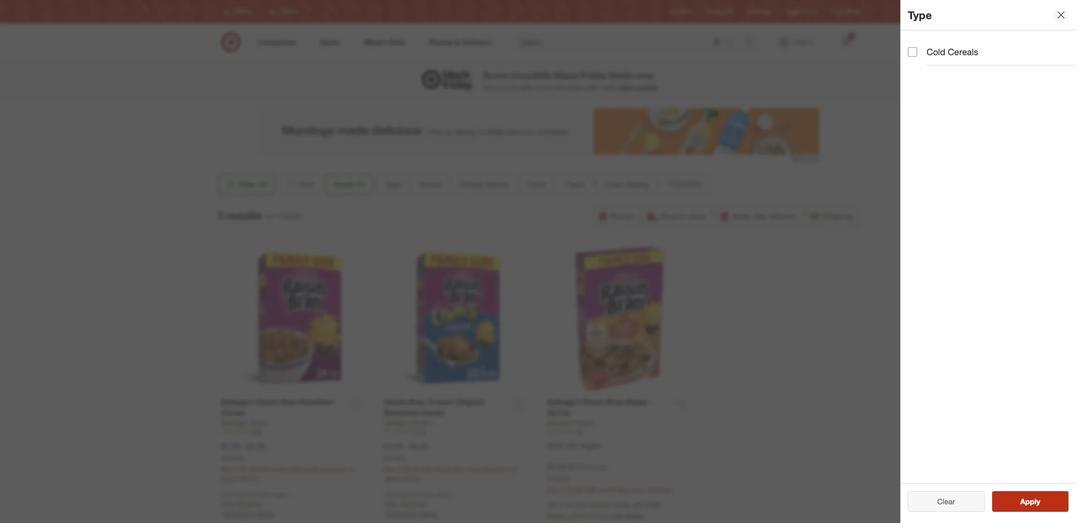 Task type: locate. For each thing, give the bounding box(es) containing it.
find stores
[[832, 8, 860, 15]]

1 horizontal spatial shipping
[[399, 501, 424, 509]]

on
[[499, 83, 506, 91], [347, 465, 354, 473], [510, 465, 517, 473]]

0 horizontal spatial same-
[[272, 465, 291, 473]]

kellogg's raisin bran breakfast cereal image
[[221, 247, 366, 392], [221, 247, 366, 392]]

1 horizontal spatial deals
[[609, 70, 633, 81]]

guest rating
[[605, 180, 649, 189]]

crunch
[[427, 398, 454, 407]]

day down 1283 link
[[454, 465, 464, 473]]

1 $35 from the left
[[261, 492, 270, 499]]

bran down kellogg's raisin bran maple - 22.1oz at the bottom of page
[[595, 419, 609, 427]]

1 horizontal spatial order
[[466, 465, 482, 473]]

raisin for kellogg's raisin bran breakfast cereal's kellogg's raisin bran link
[[250, 419, 268, 427]]

kellogg's raisin bran
[[221, 419, 283, 427], [384, 419, 446, 427], [547, 419, 609, 427]]

0 horizontal spatial apply.
[[257, 510, 274, 518]]

0 horizontal spatial free
[[221, 501, 234, 509]]

$9 inside the $5.29 ( $0.24 /ounce ) at pinole buy 2 for $9 with same-day order services
[[576, 486, 582, 494]]

select
[[221, 475, 239, 483], [384, 475, 402, 483]]

same- for cereal
[[272, 465, 291, 473]]

bran up 1345 link
[[280, 398, 297, 407]]

(1) for deals (1)
[[356, 180, 365, 189]]

saving
[[637, 83, 657, 91]]

breakfast
[[299, 398, 334, 407], [384, 408, 418, 418]]

kellogg's inside kellogg's raisin bran breakfast cereal
[[221, 398, 254, 407]]

day up today
[[617, 486, 627, 494]]

2 free shipping * * exclusions apply. from the left
[[384, 501, 437, 518]]

1 horizontal spatial free shipping * * exclusions apply.
[[384, 501, 437, 518]]

0 horizontal spatial $5.29
[[246, 442, 265, 452]]

1 horizontal spatial select
[[384, 475, 402, 483]]

$9 for cereal
[[249, 465, 256, 473]]

order down 1345 link
[[303, 465, 319, 473]]

1 horizontal spatial items
[[404, 475, 420, 483]]

2 $4.29 from the left
[[384, 442, 402, 452]]

soon
[[574, 501, 588, 509]]

cereal
[[221, 408, 244, 418], [421, 408, 444, 418]]

2 exclusions from the left
[[386, 510, 418, 518]]

only ships with $35 orders for breakfast
[[384, 492, 451, 499]]

original
[[456, 398, 484, 407]]

on for kellogg's raisin bran breakfast cereal
[[347, 465, 354, 473]]

1 kellogg's raisin bran link from the left
[[221, 419, 283, 428]]

$0.24
[[569, 464, 585, 472]]

ready
[[547, 512, 566, 520]]

0 horizontal spatial as
[[565, 501, 572, 509]]

kellogg's raisin bran up 1345
[[221, 419, 283, 427]]

1 free from the left
[[221, 501, 234, 509]]

raisin bran crunch original breakfast cereal image
[[384, 247, 529, 392], [384, 247, 529, 392]]

1283 link
[[384, 428, 529, 436]]

0 horizontal spatial exclusions apply. link
[[223, 510, 274, 518]]

fpo/apo button
[[660, 174, 709, 195]]

$5.29 left (
[[547, 463, 565, 472]]

order
[[303, 465, 319, 473], [466, 465, 482, 473], [629, 486, 645, 494]]

$4.29 - $5.29 at pinole buy 2 for $9 with same-day order services on select items down 1345 link
[[221, 442, 354, 483]]

3 kellogg's raisin bran link from the left
[[547, 419, 609, 428]]

2 orders from the left
[[435, 492, 451, 499]]

1 horizontal spatial on
[[499, 83, 506, 91]]

raisin inside raisin bran crunch original breakfast cereal
[[384, 398, 406, 407]]

type inside dialog
[[908, 8, 932, 21]]

kellogg's down "22.1oz"
[[547, 419, 574, 427]]

2 horizontal spatial buy
[[547, 486, 559, 494]]

apply.
[[257, 510, 274, 518], [420, 510, 437, 518]]

$9 for breakfast
[[413, 465, 419, 473]]

0 horizontal spatial only
[[221, 492, 233, 499]]

bran left maple
[[607, 398, 623, 407]]

day
[[291, 465, 301, 473], [454, 465, 464, 473], [617, 486, 627, 494]]

$5.29 ( $0.24 /ounce ) at pinole buy 2 for $9 with same-day order services
[[547, 463, 671, 494]]

bran
[[280, 398, 297, 407], [408, 398, 425, 407], [607, 398, 623, 407], [269, 419, 283, 427], [432, 419, 446, 427], [595, 419, 609, 427]]

(1) inside filter (1) button
[[258, 180, 267, 189]]

1 horizontal spatial kellogg's raisin bran link
[[384, 419, 446, 428]]

0 horizontal spatial day
[[291, 465, 301, 473]]

exclusions apply. link for cereal
[[223, 510, 274, 518]]

results
[[227, 209, 261, 222]]

$4.29 - $5.29 at pinole buy 2 for $9 with same-day order services on select items down 1283 link
[[384, 442, 517, 483]]

1 free shipping * * exclusions apply. from the left
[[221, 501, 274, 518]]

on for raisin bran crunch original breakfast cereal
[[510, 465, 517, 473]]

day down 1345 link
[[291, 465, 301, 473]]

(1) right filter
[[258, 180, 267, 189]]

kellogg's for raisin bran crunch original breakfast cereal
[[384, 419, 411, 427]]

0 horizontal spatial at
[[221, 455, 226, 462]]

0 horizontal spatial order
[[303, 465, 319, 473]]

1 vertical spatial type
[[385, 180, 401, 189]]

type dialog
[[900, 0, 1076, 524]]

exclusions for breakfast
[[386, 510, 418, 518]]

0 horizontal spatial kellogg's raisin bran link
[[221, 419, 283, 428]]

1 items from the left
[[241, 475, 257, 483]]

friday
[[580, 70, 606, 81]]

1 horizontal spatial kellogg's raisin bran
[[384, 419, 446, 427]]

kellogg's up "22.1oz"
[[547, 398, 580, 407]]

snap
[[547, 442, 565, 450]]

raisin inside kellogg's raisin bran maple - 22.1oz
[[582, 398, 604, 407]]

free shipping * * exclusions apply.
[[221, 501, 274, 518], [384, 501, 437, 518]]

type
[[908, 8, 932, 21], [385, 180, 401, 189]]

orders for cereal
[[272, 492, 288, 499]]

0 horizontal spatial pinole
[[227, 455, 243, 462]]

free
[[221, 501, 234, 509], [384, 501, 397, 509]]

shipping
[[236, 501, 261, 509], [399, 501, 424, 509]]

raisin inside kellogg's raisin bran breakfast cereal
[[256, 398, 278, 407]]

$4.29 - $5.29 at pinole buy 2 for $9 with same-day order services on select items for bran
[[221, 442, 354, 483]]

2 $35 from the left
[[424, 492, 433, 499]]

1 horizontal spatial apply.
[[420, 510, 437, 518]]

1 orders from the left
[[272, 492, 288, 499]]

kellogg's raisin bran link up 1283
[[384, 419, 446, 428]]

kellogg's raisin bran maple - 22.1oz image
[[547, 247, 692, 392], [547, 247, 692, 392]]

as right it
[[565, 501, 572, 509]]

1 horizontal spatial exclusions
[[386, 510, 418, 518]]

shop
[[660, 212, 678, 221]]

items for breakfast
[[404, 475, 420, 483]]

$9 up soon
[[576, 486, 582, 494]]

same- down 1345 link
[[272, 465, 291, 473]]

kellogg's raisin bran for kellogg's raisin bran maple - 22.1oz
[[547, 419, 609, 427]]

type left brand button on the top left
[[385, 180, 401, 189]]

$5.29
[[246, 442, 265, 452], [410, 442, 428, 452], [547, 463, 565, 472]]

pickup
[[610, 212, 633, 221]]

kellogg's down raisin bran crunch original breakfast cereal
[[384, 419, 411, 427]]

1 horizontal spatial $4.29
[[384, 442, 402, 452]]

exclusions apply. link for breakfast
[[386, 510, 437, 518]]

1 ships from the left
[[234, 492, 247, 499]]

registry
[[671, 8, 691, 15]]

1 exclusions from the left
[[223, 510, 255, 518]]

1 horizontal spatial pinole
[[390, 455, 406, 462]]

dietary needs button
[[452, 174, 516, 195]]

kellogg's raisin bran link up 1345
[[221, 419, 283, 428]]

1 horizontal spatial $35
[[424, 492, 433, 499]]

bran inside kellogg's raisin bran breakfast cereal
[[280, 398, 297, 407]]

at for kellogg's raisin bran breakfast cereal
[[221, 455, 226, 462]]

order inside the $5.29 ( $0.24 /ounce ) at pinole buy 2 for $9 with same-day order services
[[629, 486, 645, 494]]

0 horizontal spatial exclusions
[[223, 510, 255, 518]]

order up today
[[629, 486, 645, 494]]

(
[[567, 464, 569, 472]]

bran inside kellogg's raisin bran maple - 22.1oz
[[607, 398, 623, 407]]

0 horizontal spatial breakfast
[[299, 398, 334, 407]]

3 kellogg's raisin bran from the left
[[547, 419, 609, 427]]

kellogg's up 1345
[[221, 398, 254, 407]]

1 kellogg's raisin bran from the left
[[221, 419, 283, 427]]

0 horizontal spatial buy
[[221, 465, 233, 473]]

1 horizontal spatial at
[[384, 455, 389, 462]]

1 horizontal spatial only
[[384, 492, 396, 499]]

2 horizontal spatial pinole
[[554, 475, 569, 482]]

shipping for breakfast
[[399, 501, 424, 509]]

2 horizontal spatial $5.29
[[547, 463, 565, 472]]

0 horizontal spatial type
[[385, 180, 401, 189]]

0 horizontal spatial kellogg's raisin bran
[[221, 419, 283, 427]]

1 $4.29 from the left
[[221, 442, 239, 452]]

$35 for cereal
[[261, 492, 270, 499]]

0 vertical spatial type
[[908, 8, 932, 21]]

$5.29 for breakfast
[[410, 442, 428, 452]]

price button
[[520, 174, 553, 195]]

deals
[[609, 70, 633, 81], [334, 180, 354, 189]]

0 horizontal spatial $9
[[249, 465, 256, 473]]

1 horizontal spatial (1)
[[356, 180, 365, 189]]

1 horizontal spatial same-
[[435, 465, 454, 473]]

kellogg's raisin bran up 59
[[547, 419, 609, 427]]

0 horizontal spatial select
[[221, 475, 239, 483]]

kellogg's for kellogg's raisin bran maple - 22.1oz
[[547, 419, 574, 427]]

2 exclusions apply. link from the left
[[386, 510, 437, 518]]

0 horizontal spatial (1)
[[258, 180, 267, 189]]

2 horizontal spatial at
[[547, 475, 552, 482]]

order down 1283 link
[[466, 465, 482, 473]]

raisin for kellogg's raisin bran breakfast cereal link
[[256, 398, 278, 407]]

kellogg's raisin bran up 1283
[[384, 419, 446, 427]]

0 horizontal spatial on
[[347, 465, 354, 473]]

1 horizontal spatial services
[[484, 465, 508, 473]]

2 shipping from the left
[[399, 501, 424, 509]]

2 kellogg's raisin bran from the left
[[384, 419, 446, 427]]

for inside the $5.29 ( $0.24 /ounce ) at pinole buy 2 for $9 with same-day order services
[[566, 486, 574, 494]]

-
[[649, 398, 652, 407], [241, 442, 244, 452], [405, 442, 407, 452]]

2 select from the left
[[384, 475, 402, 483]]

$4.29 - $5.29 at pinole buy 2 for $9 with same-day order services on select items
[[221, 442, 354, 483], [384, 442, 517, 483]]

1 horizontal spatial only ships with $35 orders
[[384, 492, 451, 499]]

1 horizontal spatial ships
[[397, 492, 410, 499]]

&
[[534, 83, 538, 91]]

orders for breakfast
[[435, 492, 451, 499]]

2 horizontal spatial kellogg's raisin bran link
[[547, 419, 609, 428]]

$9 down 1345
[[249, 465, 256, 473]]

22.1oz
[[547, 408, 570, 418]]

2 (1) from the left
[[356, 180, 365, 189]]

brand
[[421, 180, 441, 189]]

0 horizontal spatial free shipping * * exclusions apply.
[[221, 501, 274, 518]]

2 horizontal spatial same-
[[598, 486, 617, 494]]

guest rating button
[[597, 174, 656, 195]]

$5.29 down 1283
[[410, 442, 428, 452]]

2 items from the left
[[404, 475, 420, 483]]

cereal inside raisin bran crunch original breakfast cereal
[[421, 408, 444, 418]]

kellogg's
[[221, 398, 254, 407], [547, 398, 580, 407], [221, 419, 248, 427], [384, 419, 411, 427], [547, 419, 574, 427]]

ad
[[726, 8, 733, 15]]

at for raisin bran crunch original breakfast cereal
[[384, 455, 389, 462]]

score incredible black friday deals now save on top gifts & find new deals each week. start saving
[[483, 70, 657, 91]]

dietary
[[460, 180, 484, 189]]

0 horizontal spatial items
[[241, 475, 257, 483]]

kellogg's raisin bran link for raisin bran crunch original breakfast cereal
[[384, 419, 446, 428]]

(1) left the type button
[[356, 180, 365, 189]]

apply. for breakfast
[[420, 510, 437, 518]]

1 only ships with $35 orders from the left
[[221, 492, 288, 499]]

get
[[547, 501, 558, 509]]

breakfast up 1283
[[384, 408, 418, 418]]

2 horizontal spatial services
[[647, 486, 671, 494]]

2 horizontal spatial kellogg's raisin bran
[[547, 419, 609, 427]]

items for cereal
[[241, 475, 257, 483]]

as left '6pm'
[[590, 501, 597, 509]]

for
[[265, 212, 274, 221], [240, 465, 248, 473], [403, 465, 411, 473], [566, 486, 574, 494]]

1 horizontal spatial $9
[[413, 465, 419, 473]]

2 only from the left
[[384, 492, 396, 499]]

0 horizontal spatial only ships with $35 orders
[[221, 492, 288, 499]]

exclusions
[[223, 510, 255, 518], [386, 510, 418, 518]]

2 ships from the left
[[397, 492, 410, 499]]

1 as from the left
[[565, 501, 572, 509]]

1 horizontal spatial $5.29
[[410, 442, 428, 452]]

2 as from the left
[[590, 501, 597, 509]]

1 horizontal spatial cereal
[[421, 408, 444, 418]]

1 horizontal spatial day
[[454, 465, 464, 473]]

services for kellogg's raisin bran breakfast cereal
[[321, 465, 345, 473]]

services
[[321, 465, 345, 473], [484, 465, 508, 473], [647, 486, 671, 494]]

exclusions apply. link
[[223, 510, 274, 518], [386, 510, 437, 518]]

1 $4.29 - $5.29 at pinole buy 2 for $9 with same-day order services on select items from the left
[[221, 442, 354, 483]]

0 vertical spatial deals
[[609, 70, 633, 81]]

0 horizontal spatial -
[[241, 442, 244, 452]]

0 horizontal spatial orders
[[272, 492, 288, 499]]

2 kellogg's raisin bran link from the left
[[384, 419, 446, 428]]

0 horizontal spatial cereal
[[221, 408, 244, 418]]

breakfast inside raisin bran crunch original breakfast cereal
[[384, 408, 418, 418]]

2 cereal from the left
[[421, 408, 444, 418]]

free shipping * * exclusions apply. for breakfast
[[384, 501, 437, 518]]

*
[[261, 501, 263, 509], [424, 501, 426, 509], [221, 510, 223, 518], [384, 510, 386, 518]]

$4.29 - $5.29 at pinole buy 2 for $9 with same-day order services on select items for crunch
[[384, 442, 517, 483]]

0 horizontal spatial $35
[[261, 492, 270, 499]]

1 horizontal spatial breakfast
[[384, 408, 418, 418]]

pinole inside the $5.29 ( $0.24 /ounce ) at pinole buy 2 for $9 with same-day order services
[[554, 475, 569, 482]]

items
[[241, 475, 257, 483], [404, 475, 420, 483]]

1 exclusions apply. link from the left
[[223, 510, 274, 518]]

ships
[[234, 492, 247, 499], [397, 492, 410, 499]]

1 cereal from the left
[[221, 408, 244, 418]]

kellogg's raisin bran link for kellogg's raisin bran breakfast cereal
[[221, 419, 283, 428]]

stores
[[844, 8, 860, 15]]

kellogg's down kellogg's raisin bran breakfast cereal
[[221, 419, 248, 427]]

kellogg's raisin bran link up 59
[[547, 419, 609, 428]]

registry link
[[671, 8, 691, 16]]

0 horizontal spatial ships
[[234, 492, 247, 499]]

kellogg's raisin bran link
[[221, 419, 283, 428], [384, 419, 446, 428], [547, 419, 609, 428]]

1 horizontal spatial buy
[[384, 465, 396, 473]]

same- down 1283 link
[[435, 465, 454, 473]]

only for breakfast
[[384, 492, 396, 499]]

3 results for "raisins"
[[218, 209, 303, 222]]

1 only from the left
[[221, 492, 233, 499]]

0 horizontal spatial $4.29 - $5.29 at pinole buy 2 for $9 with same-day order services on select items
[[221, 442, 354, 483]]

1 vertical spatial breakfast
[[384, 408, 418, 418]]

$9 down 1283
[[413, 465, 419, 473]]

1 horizontal spatial $4.29 - $5.29 at pinole buy 2 for $9 with same-day order services on select items
[[384, 442, 517, 483]]

2 horizontal spatial $9
[[576, 486, 582, 494]]

breakfast up 1345 link
[[299, 398, 334, 407]]

deals right sort
[[334, 180, 354, 189]]

pinole
[[227, 455, 243, 462], [390, 455, 406, 462], [554, 475, 569, 482]]

$5.29 down 1345
[[246, 442, 265, 452]]

$35
[[261, 492, 270, 499], [424, 492, 433, 499]]

same- up '6pm'
[[598, 486, 617, 494]]

0 horizontal spatial $4.29
[[221, 442, 239, 452]]

2 horizontal spatial on
[[510, 465, 517, 473]]

2 only ships with $35 orders from the left
[[384, 492, 451, 499]]

2 horizontal spatial order
[[629, 486, 645, 494]]

0 horizontal spatial shipping
[[236, 501, 261, 509]]

$4.29
[[221, 442, 239, 452], [384, 442, 402, 452]]

1 horizontal spatial free
[[384, 501, 397, 509]]

bran left crunch
[[408, 398, 425, 407]]

at
[[221, 455, 226, 462], [384, 455, 389, 462], [547, 475, 552, 482]]

2 $4.29 - $5.29 at pinole buy 2 for $9 with same-day order services on select items from the left
[[384, 442, 517, 483]]

1 vertical spatial deals
[[334, 180, 354, 189]]

2 free from the left
[[384, 501, 397, 509]]

1 horizontal spatial -
[[405, 442, 407, 452]]

pinole for breakfast
[[390, 455, 406, 462]]

same-
[[272, 465, 291, 473], [435, 465, 454, 473], [598, 486, 617, 494]]

sort button
[[278, 174, 322, 195]]

2 horizontal spatial -
[[649, 398, 652, 407]]

1 apply. from the left
[[257, 510, 274, 518]]

1 shipping from the left
[[236, 501, 261, 509]]

0 vertical spatial breakfast
[[299, 398, 334, 407]]

2 apply. from the left
[[420, 510, 437, 518]]

1 horizontal spatial orders
[[435, 492, 451, 499]]

search
[[741, 38, 763, 48]]

2 horizontal spatial day
[[617, 486, 627, 494]]

deals up start
[[609, 70, 633, 81]]

1 horizontal spatial type
[[908, 8, 932, 21]]

1 horizontal spatial as
[[590, 501, 597, 509]]

same- for breakfast
[[435, 465, 454, 473]]

type up cold cereals option
[[908, 8, 932, 21]]

deals
[[567, 83, 583, 91]]

1 horizontal spatial exclusions apply. link
[[386, 510, 437, 518]]

day for raisin bran crunch original breakfast cereal
[[454, 465, 464, 473]]

0 horizontal spatial services
[[321, 465, 345, 473]]

/ounce
[[585, 464, 605, 472]]

1 select from the left
[[221, 475, 239, 483]]

1 (1) from the left
[[258, 180, 267, 189]]

6pm
[[599, 501, 612, 509]]



Task type: describe. For each thing, give the bounding box(es) containing it.
day
[[754, 212, 766, 221]]

cold cereals
[[927, 46, 978, 57]]

$5.29 inside the $5.29 ( $0.24 /ounce ) at pinole buy 2 for $9 with same-day order services
[[547, 463, 565, 472]]

free shipping * * exclusions apply. for cereal
[[221, 501, 274, 518]]

cold
[[927, 46, 945, 57]]

1345 link
[[221, 428, 366, 436]]

flavor
[[565, 180, 585, 189]]

raisin bran crunch original breakfast cereal link
[[384, 397, 507, 419]]

price
[[528, 180, 545, 189]]

type inside button
[[385, 180, 401, 189]]

pickup button
[[593, 206, 639, 227]]

score
[[483, 70, 508, 81]]

black
[[554, 70, 578, 81]]

fpo/apo
[[668, 180, 701, 189]]

select for cereal
[[221, 475, 239, 483]]

store
[[688, 212, 705, 221]]

get it as soon as 6pm today with shipt ready within 2 hours with pickup
[[547, 501, 661, 520]]

bran down raisin bran crunch original breakfast cereal
[[432, 419, 446, 427]]

circle
[[802, 8, 817, 15]]

snap ebt eligible
[[547, 442, 601, 450]]

in
[[680, 212, 686, 221]]

at inside the $5.29 ( $0.24 /ounce ) at pinole buy 2 for $9 with same-day order services
[[547, 475, 552, 482]]

59
[[576, 429, 582, 436]]

find
[[540, 83, 551, 91]]

raisin for kellogg's raisin bran link associated with kellogg's raisin bran maple - 22.1oz
[[576, 419, 594, 427]]

shop in store
[[660, 212, 705, 221]]

advertisement region
[[257, 108, 819, 155]]

$5.29 for cereal
[[246, 442, 265, 452]]

shipt
[[646, 501, 661, 509]]

exclusions for cereal
[[223, 510, 255, 518]]

sponsored
[[791, 156, 819, 163]]

on inside "score incredible black friday deals now save on top gifts & find new deals each week. start saving"
[[499, 83, 506, 91]]

pickup
[[625, 512, 644, 520]]

deals (1)
[[334, 180, 365, 189]]

select for breakfast
[[384, 475, 402, 483]]

2 inside the $5.29 ( $0.24 /ounce ) at pinole buy 2 for $9 with same-day order services
[[560, 486, 564, 494]]

0 horizontal spatial deals
[[334, 180, 354, 189]]

order for kellogg's raisin bran breakfast cereal
[[303, 465, 319, 473]]

day inside the $5.29 ( $0.24 /ounce ) at pinole buy 2 for $9 with same-day order services
[[617, 486, 627, 494]]

rating
[[627, 180, 649, 189]]

redcard
[[748, 8, 770, 15]]

free for raisin bran crunch original breakfast cereal
[[384, 501, 397, 509]]

ships for cereal
[[234, 492, 247, 499]]

$4.29 for raisin bran crunch original breakfast cereal
[[384, 442, 402, 452]]

shipping button
[[805, 206, 858, 227]]

ships for breakfast
[[397, 492, 410, 499]]

each
[[585, 83, 599, 91]]

top
[[508, 83, 518, 91]]

for inside 3 results for "raisins"
[[265, 212, 274, 221]]

kellogg's raisin bran for raisin bran crunch original breakfast cereal
[[384, 419, 446, 427]]

pinole for cereal
[[227, 455, 243, 462]]

flavor button
[[557, 174, 593, 195]]

same- inside the $5.29 ( $0.24 /ounce ) at pinole buy 2 for $9 with same-day order services
[[598, 486, 617, 494]]

raisin for the kellogg's raisin bran maple - 22.1oz link
[[582, 398, 604, 407]]

find stores link
[[832, 8, 860, 16]]

- inside kellogg's raisin bran maple - 22.1oz
[[649, 398, 652, 407]]

1345
[[250, 429, 263, 436]]

same day delivery
[[732, 212, 795, 221]]

weekly ad
[[706, 8, 733, 15]]

$4.29 for kellogg's raisin bran breakfast cereal
[[221, 442, 239, 452]]

target circle link
[[785, 8, 817, 16]]

filter (1) button
[[218, 174, 275, 195]]

weekly ad link
[[706, 8, 733, 16]]

with inside the $5.29 ( $0.24 /ounce ) at pinole buy 2 for $9 with same-day order services
[[584, 486, 596, 494]]

Cold Cereals checkbox
[[908, 47, 917, 56]]

1 link
[[836, 32, 857, 52]]

shipping for cereal
[[236, 501, 261, 509]]

)
[[605, 464, 607, 472]]

59 link
[[547, 428, 692, 436]]

cereal inside kellogg's raisin bran breakfast cereal
[[221, 408, 244, 418]]

day for kellogg's raisin bran breakfast cereal
[[291, 465, 301, 473]]

clear button
[[908, 492, 984, 513]]

breakfast inside kellogg's raisin bran breakfast cereal
[[299, 398, 334, 407]]

same
[[732, 212, 751, 221]]

apply. for cereal
[[257, 510, 274, 518]]

delivery
[[769, 212, 795, 221]]

needs
[[486, 180, 508, 189]]

raisin for raisin bran crunch original breakfast cereal's kellogg's raisin bran link
[[413, 419, 431, 427]]

kellogg's inside kellogg's raisin bran maple - 22.1oz
[[547, 398, 580, 407]]

2 inside get it as soon as 6pm today with shipt ready within 2 hours with pickup
[[587, 512, 590, 520]]

apply button
[[992, 492, 1069, 513]]

only for cereal
[[221, 492, 233, 499]]

gifts
[[520, 83, 533, 91]]

kellogg's raisin bran link for kellogg's raisin bran maple - 22.1oz
[[547, 419, 609, 428]]

kellogg's for kellogg's raisin bran breakfast cereal
[[221, 419, 248, 427]]

redcard link
[[748, 8, 770, 16]]

"raisins"
[[276, 212, 303, 221]]

eligible
[[580, 442, 601, 450]]

order for raisin bran crunch original breakfast cereal
[[466, 465, 482, 473]]

shipping
[[823, 212, 852, 221]]

today
[[614, 501, 630, 509]]

bran down kellogg's raisin bran breakfast cereal
[[269, 419, 283, 427]]

filter
[[238, 180, 256, 189]]

within
[[568, 512, 585, 520]]

new
[[553, 83, 565, 91]]

free for kellogg's raisin bran breakfast cereal
[[221, 501, 234, 509]]

- for raisin bran crunch original breakfast cereal
[[405, 442, 407, 452]]

maple
[[626, 398, 647, 407]]

buy inside the $5.29 ( $0.24 /ounce ) at pinole buy 2 for $9 with same-day order services
[[547, 486, 559, 494]]

kellogg's raisin bran breakfast cereal link
[[221, 397, 344, 419]]

search button
[[741, 32, 763, 54]]

target
[[785, 8, 801, 15]]

same day delivery button
[[715, 206, 802, 227]]

deals inside "score incredible black friday deals now save on top gifts & find new deals each week. start saving"
[[609, 70, 633, 81]]

ebt
[[566, 442, 579, 450]]

dietary needs
[[460, 180, 508, 189]]

incredible
[[510, 70, 552, 81]]

clear
[[937, 498, 955, 507]]

cereals
[[948, 46, 978, 57]]

hours
[[592, 512, 609, 520]]

apply
[[1020, 498, 1040, 507]]

1283
[[413, 429, 426, 436]]

brand button
[[413, 174, 449, 195]]

bran inside raisin bran crunch original breakfast cereal
[[408, 398, 425, 407]]

What can we help you find? suggestions appear below search field
[[514, 32, 747, 52]]

$35 for breakfast
[[424, 492, 433, 499]]

kellogg's raisin bran breakfast cereal
[[221, 398, 334, 418]]

services inside the $5.29 ( $0.24 /ounce ) at pinole buy 2 for $9 with same-day order services
[[647, 486, 671, 494]]

sort
[[299, 180, 314, 189]]

weekly
[[706, 8, 724, 15]]

guest
[[605, 180, 625, 189]]

filter (1)
[[238, 180, 267, 189]]

services for raisin bran crunch original breakfast cereal
[[484, 465, 508, 473]]

only ships with $35 orders for cereal
[[221, 492, 288, 499]]

raisin bran crunch original breakfast cereal
[[384, 398, 484, 418]]

shop in store button
[[643, 206, 711, 227]]

buy for cereal
[[221, 465, 233, 473]]

3
[[218, 209, 224, 222]]

kellogg's raisin bran for kellogg's raisin bran breakfast cereal
[[221, 419, 283, 427]]

target circle
[[785, 8, 817, 15]]

buy for breakfast
[[384, 465, 396, 473]]

(1) for filter (1)
[[258, 180, 267, 189]]

- for kellogg's raisin bran breakfast cereal
[[241, 442, 244, 452]]



Task type: vqa. For each thing, say whether or not it's contained in the screenshot.
first ships from the left
yes



